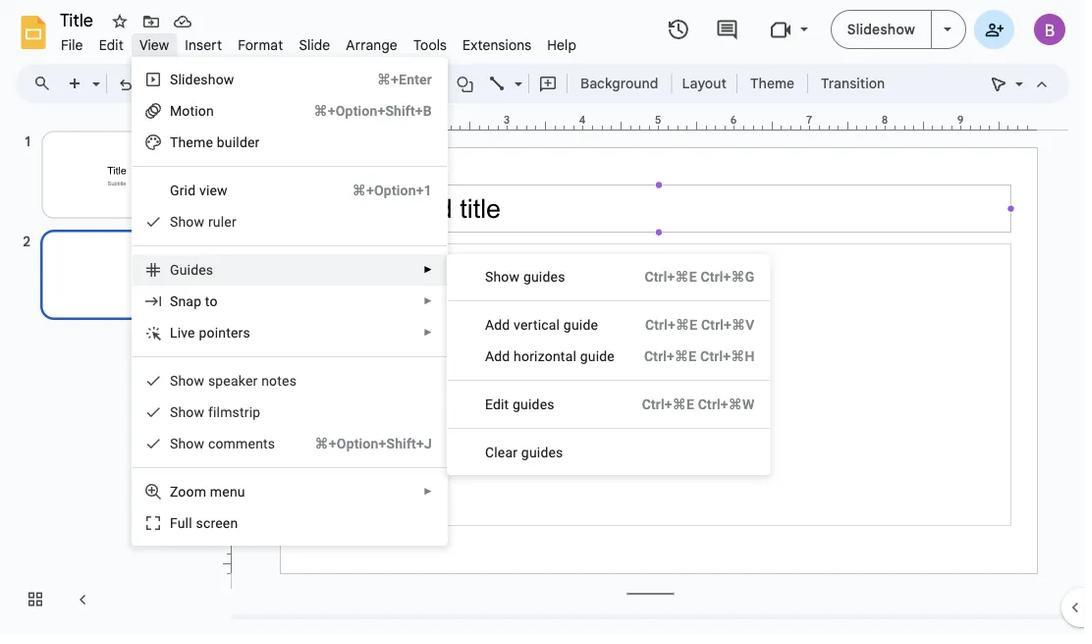 Task type: vqa. For each thing, say whether or not it's contained in the screenshot.
the Mode and view toolbar
yes



Task type: describe. For each thing, give the bounding box(es) containing it.
the
[[170, 134, 193, 150]]

s how guides
[[485, 269, 565, 285]]

screen
[[196, 515, 238, 531]]

menu
[[210, 484, 245, 500]]

view
[[199, 182, 228, 198]]

show for show r uler
[[170, 214, 205, 230]]

view
[[139, 36, 169, 54]]

⌘+option+1
[[352, 182, 432, 198]]

ertical
[[521, 317, 560, 333]]

show c omments
[[170, 436, 275, 452]]

slide
[[299, 36, 330, 54]]

⌘+option+shift+j
[[315, 436, 432, 452]]

ll
[[185, 515, 192, 531]]

uler
[[213, 214, 237, 230]]

c
[[485, 445, 494, 461]]

ctrl+⌘e ctrl+⌘v
[[645, 317, 755, 333]]

r
[[208, 214, 213, 230]]

format menu item
[[230, 33, 291, 56]]

arrange menu item
[[338, 33, 406, 56]]

ctrl+⌘e ctrl+⌘g
[[645, 269, 755, 285]]

show for show f ilmstrip
[[170, 404, 205, 420]]

snap
[[170, 293, 202, 309]]

zoom menu z element
[[170, 484, 251, 500]]

Star checkbox
[[106, 8, 134, 35]]

add h orizontal guide
[[485, 348, 615, 364]]

gui d es
[[170, 262, 213, 278]]

background button
[[572, 69, 667, 98]]

new slide with layout image
[[87, 71, 100, 78]]

layout
[[682, 75, 727, 92]]

add for add v ertical guide
[[485, 317, 510, 333]]

⌘+enter
[[377, 71, 432, 87]]

application containing slideshow
[[0, 0, 1085, 636]]

theme builder m element
[[170, 134, 266, 150]]

► for es
[[423, 264, 433, 276]]

theme
[[750, 75, 795, 92]]

share. private to only me. image
[[985, 20, 1004, 38]]

► for l ive pointers
[[423, 327, 433, 338]]

show f ilmstrip
[[170, 404, 261, 420]]

ctrl+⌘e ctrl+⌘v element
[[622, 315, 755, 335]]

builder
[[217, 134, 260, 150]]

m
[[193, 134, 206, 150]]

menu containing slideshow
[[132, 57, 448, 546]]

slideshow p element
[[170, 71, 240, 87]]

tools
[[413, 36, 447, 54]]

2 ► from the top
[[423, 296, 433, 307]]

show for show speaker n otes
[[170, 373, 205, 389]]

f
[[170, 515, 177, 531]]

guides for c lear guides
[[521, 445, 563, 461]]

transition
[[821, 75, 885, 92]]

s
[[485, 269, 494, 285]]

guides for s how guides
[[523, 269, 565, 285]]

⌘+option+1 element
[[329, 181, 432, 200]]

guide for add v ertical guide
[[564, 317, 598, 333]]

ctrl+⌘g
[[701, 269, 755, 285]]

transition button
[[813, 69, 894, 98]]

shape image
[[454, 70, 477, 97]]

otes
[[269, 373, 297, 389]]

slide menu item
[[291, 33, 338, 56]]

show guides s element
[[485, 269, 571, 285]]

ive
[[177, 325, 195, 341]]

ilmstrip
[[213, 404, 261, 420]]

extensions
[[463, 36, 532, 54]]

file
[[61, 36, 83, 54]]

Rename text field
[[53, 8, 104, 31]]

guide for add h orizontal guide
[[580, 348, 615, 364]]

⌘+option+shift+b
[[314, 103, 432, 119]]

ctrl+⌘e for ctrl+⌘e ctrl+⌘v
[[645, 317, 698, 333]]

motion a element
[[170, 103, 220, 119]]



Task type: locate. For each thing, give the bounding box(es) containing it.
c lear guides
[[485, 445, 563, 461]]

g rid view
[[170, 182, 228, 198]]

show comments c element
[[170, 436, 281, 452]]

3 show from the top
[[170, 404, 205, 420]]

guides right the how
[[523, 269, 565, 285]]

d
[[191, 262, 199, 278]]

guides right dit
[[513, 396, 555, 413]]

speaker
[[208, 373, 258, 389]]

edit menu item
[[91, 33, 132, 56]]

extensions menu item
[[455, 33, 540, 56]]

show ruler r element
[[170, 214, 243, 230]]

guide
[[564, 317, 598, 333], [580, 348, 615, 364]]

2 show from the top
[[170, 373, 205, 389]]

0 vertical spatial guide
[[564, 317, 598, 333]]

menu bar containing file
[[53, 26, 585, 58]]

guides
[[523, 269, 565, 285], [513, 396, 555, 413], [521, 445, 563, 461]]

add for add h orizontal guide
[[485, 348, 510, 364]]

⌘+enter element
[[354, 70, 432, 89]]

slideshow
[[848, 21, 916, 38], [170, 71, 234, 87]]

ctrl+⌘e ctrl+⌘h element
[[621, 347, 755, 366]]

navigation
[[0, 111, 216, 636]]

show up show f ilmstrip
[[170, 373, 205, 389]]

1 vertical spatial guides
[[513, 396, 555, 413]]

guide right ertical
[[564, 317, 598, 333]]

ctrl+⌘e ctrl+⌘h
[[644, 348, 755, 364]]

view menu item
[[132, 33, 177, 56]]

theme button
[[742, 69, 804, 98]]

help menu item
[[540, 33, 585, 56]]

3 ► from the top
[[423, 327, 433, 338]]

add vertical guide v element
[[485, 317, 604, 333]]

show filmstrip f element
[[170, 404, 267, 420]]

clear guides c element
[[485, 445, 569, 461]]

rid
[[179, 182, 196, 198]]

es
[[199, 262, 213, 278]]

omments
[[216, 436, 275, 452]]

motion
[[170, 103, 214, 119]]

background
[[581, 75, 659, 92]]

ctrl+⌘w
[[698, 396, 755, 413]]

guides for e dit guides
[[513, 396, 555, 413]]

⌘+option+shift+b element
[[290, 101, 432, 121]]

e dit guides
[[485, 396, 555, 413]]

add left h
[[485, 348, 510, 364]]

1 ► from the top
[[423, 264, 433, 276]]

2 vertical spatial guides
[[521, 445, 563, 461]]

0 horizontal spatial slideshow
[[170, 71, 234, 87]]

snap to
[[170, 293, 218, 309]]

lear
[[494, 445, 518, 461]]

ctrl+⌘e for ctrl+⌘e ctrl+⌘w
[[642, 396, 695, 413]]

format
[[238, 36, 283, 54]]

insert menu item
[[177, 33, 230, 56]]

h
[[514, 348, 522, 364]]

slideshow for slideshow p element
[[170, 71, 234, 87]]

1 add from the top
[[485, 317, 510, 333]]

slideshow inside button
[[848, 21, 916, 38]]

show speaker n otes
[[170, 373, 297, 389]]

guide right "orizontal"
[[580, 348, 615, 364]]

slideshow up transition
[[848, 21, 916, 38]]

ctrl+⌘e down ctrl+⌘e ctrl+⌘h element
[[642, 396, 695, 413]]

1 show from the top
[[170, 214, 205, 230]]

guides d element
[[170, 262, 219, 278]]

u
[[177, 515, 185, 531]]

edit guides e element
[[485, 396, 561, 413]]

add left v
[[485, 317, 510, 333]]

0 vertical spatial guides
[[523, 269, 565, 285]]

4 show from the top
[[170, 436, 205, 452]]

gui
[[170, 262, 191, 278]]

ctrl+⌘e
[[645, 269, 697, 285], [645, 317, 698, 333], [644, 348, 697, 364], [642, 396, 695, 413]]

v
[[514, 317, 521, 333]]

ctrl+⌘h
[[700, 348, 755, 364]]

e
[[206, 134, 213, 150]]

dit
[[493, 396, 509, 413]]

grid view g element
[[170, 182, 234, 198]]

l ive pointers
[[170, 325, 250, 341]]

snap to x element
[[170, 293, 224, 309]]

slideshow up motion a element
[[170, 71, 234, 87]]

the m e builder
[[170, 134, 260, 150]]

show for show c omments
[[170, 436, 205, 452]]

z oom menu
[[170, 484, 245, 500]]

menu bar banner
[[0, 0, 1085, 636]]

►
[[423, 264, 433, 276], [423, 296, 433, 307], [423, 327, 433, 338], [423, 486, 433, 498]]

show left the f
[[170, 404, 205, 420]]

guides right lear
[[521, 445, 563, 461]]

add
[[485, 317, 510, 333], [485, 348, 510, 364]]

live pointers l element
[[170, 325, 256, 341]]

add horizontal guide h element
[[485, 348, 621, 364]]

ctrl+⌘v
[[701, 317, 755, 333]]

l
[[170, 325, 177, 341]]

ctrl+⌘e ctrl+⌘w
[[642, 396, 755, 413]]

ctrl+⌘e ctrl+⌘w element
[[619, 395, 755, 415]]

1 vertical spatial slideshow
[[170, 71, 234, 87]]

e
[[485, 396, 493, 413]]

f u ll screen
[[170, 515, 238, 531]]

menu
[[132, 57, 448, 546], [447, 254, 771, 475]]

help
[[547, 36, 577, 54]]

show left r
[[170, 214, 205, 230]]

slideshow for the slideshow button
[[848, 21, 916, 38]]

ctrl+⌘e up ctrl+⌘e ctrl+⌘h element
[[645, 317, 698, 333]]

ctrl+⌘e for ctrl+⌘e ctrl+⌘h
[[644, 348, 697, 364]]

layout button
[[676, 69, 733, 98]]

presentation options image
[[944, 28, 952, 31]]

mode and view toolbar
[[983, 64, 1058, 103]]

orizontal
[[522, 348, 577, 364]]

ctrl+⌘e down the ctrl+⌘e ctrl+⌘v element
[[644, 348, 697, 364]]

⌘+option+shift+j element
[[291, 434, 432, 454]]

edit
[[99, 36, 124, 54]]

0 vertical spatial add
[[485, 317, 510, 333]]

ctrl+⌘e up the ctrl+⌘e ctrl+⌘v element
[[645, 269, 697, 285]]

1 vertical spatial add
[[485, 348, 510, 364]]

menu bar
[[53, 26, 585, 58]]

4 ► from the top
[[423, 486, 433, 498]]

file menu item
[[53, 33, 91, 56]]

menu containing s
[[447, 254, 771, 475]]

to
[[205, 293, 218, 309]]

c
[[208, 436, 216, 452]]

how
[[494, 269, 520, 285]]

oom
[[178, 484, 206, 500]]

0 vertical spatial slideshow
[[848, 21, 916, 38]]

menu bar inside menu bar banner
[[53, 26, 585, 58]]

z
[[170, 484, 178, 500]]

ctrl+⌘e for ctrl+⌘e ctrl+⌘g
[[645, 269, 697, 285]]

arrange
[[346, 36, 398, 54]]

pointers
[[199, 325, 250, 341]]

ctrl+⌘e ctrl+⌘g element
[[621, 267, 755, 287]]

application
[[0, 0, 1085, 636]]

tools menu item
[[406, 33, 455, 56]]

show speaker notes n element
[[170, 373, 303, 389]]

add v ertical guide
[[485, 317, 598, 333]]

show r uler
[[170, 214, 237, 230]]

main toolbar
[[58, 69, 895, 98]]

2 add from the top
[[485, 348, 510, 364]]

1 vertical spatial guide
[[580, 348, 615, 364]]

Menus field
[[25, 70, 68, 97]]

g
[[170, 182, 179, 198]]

insert
[[185, 36, 222, 54]]

show left c at the bottom of page
[[170, 436, 205, 452]]

show
[[170, 214, 205, 230], [170, 373, 205, 389], [170, 404, 205, 420], [170, 436, 205, 452]]

slideshow inside menu
[[170, 71, 234, 87]]

n
[[261, 373, 269, 389]]

f
[[208, 404, 213, 420]]

slideshow button
[[831, 10, 932, 49]]

► for z oom menu
[[423, 486, 433, 498]]

full screen u element
[[170, 515, 244, 531]]

1 horizontal spatial slideshow
[[848, 21, 916, 38]]



